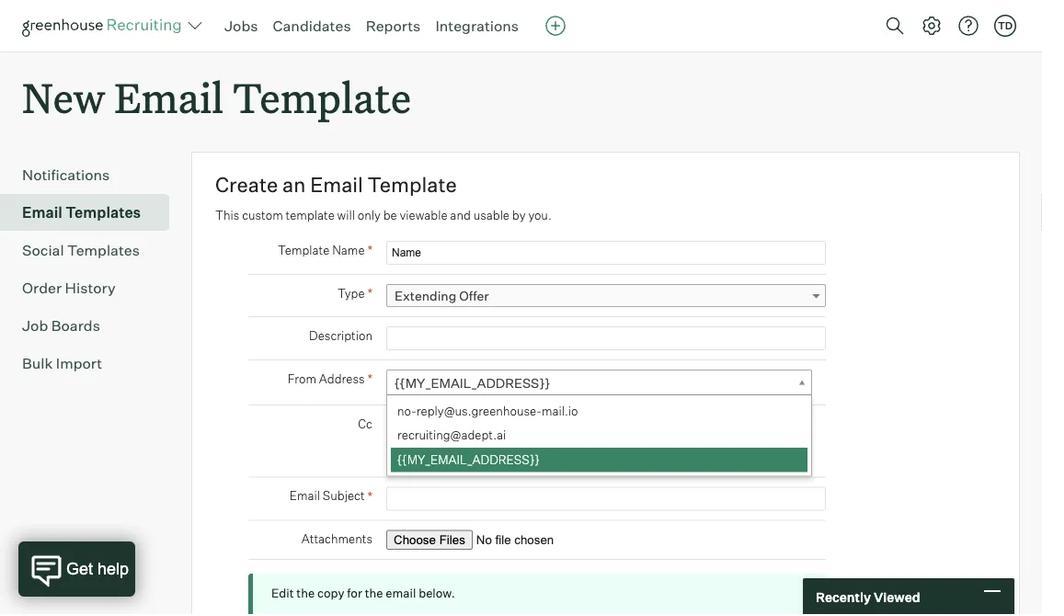 Task type: locate. For each thing, give the bounding box(es) containing it.
1 horizontal spatial candidate's
[[548, 452, 613, 466]]

list box
[[387, 400, 808, 473]]

0 horizontal spatial candidate's
[[401, 452, 466, 466]]

templates up social templates link on the left
[[65, 204, 141, 222]]

4 * from the top
[[368, 488, 373, 504]]

email inside email subject *
[[290, 489, 320, 504]]

social templates link
[[22, 239, 162, 262]]

templates inside "link"
[[65, 204, 141, 222]]

* for from address *
[[368, 371, 373, 387]]

no-reply@us.greenhouse-mail.io option
[[391, 400, 808, 424]]

extending offer link
[[387, 285, 826, 308]]

import
[[56, 354, 102, 373]]

search image
[[884, 15, 906, 37]]

no-
[[398, 404, 417, 418]]

candidate's recruiter
[[401, 452, 519, 466]]

None file field
[[387, 531, 619, 550]]

template
[[233, 70, 412, 124], [368, 172, 457, 198], [278, 243, 330, 257]]

0 horizontal spatial the
[[297, 586, 315, 601]]

email
[[114, 70, 224, 124], [310, 172, 363, 198], [22, 204, 62, 222], [290, 489, 320, 504]]

reports link
[[366, 17, 421, 35]]

greenhouse recruiting image
[[22, 15, 188, 37]]

new email template
[[22, 70, 412, 124]]

only
[[358, 208, 381, 223]]

1 vertical spatial {{my_email_address}}
[[398, 452, 540, 467]]

templates
[[65, 204, 141, 222], [67, 241, 140, 260]]

template
[[286, 208, 335, 223]]

1 horizontal spatial the
[[365, 586, 383, 601]]

1 candidate's from the left
[[401, 452, 466, 466]]

will
[[337, 208, 355, 223]]

address
[[319, 372, 365, 386]]

{{my_email_address}}
[[395, 376, 550, 392], [398, 452, 540, 467]]

0 vertical spatial templates
[[65, 204, 141, 222]]

attachments
[[302, 532, 373, 547]]

from
[[288, 372, 317, 386]]

Template Name text field
[[387, 241, 826, 265]]

below.
[[419, 586, 455, 601]]

recruiter
[[469, 452, 519, 466]]

reply@us.greenhouse-
[[417, 404, 542, 418]]

*
[[368, 242, 373, 258], [368, 285, 373, 302], [368, 371, 373, 387], [368, 488, 373, 504]]

integrations
[[436, 17, 519, 35]]

from address *
[[288, 371, 373, 387]]

{{my_email_address}} up reply@us.greenhouse-
[[395, 376, 550, 392]]

subject
[[323, 489, 365, 504]]

td
[[998, 19, 1013, 32]]

candidate's
[[401, 452, 466, 466], [548, 452, 613, 466]]

viewable
[[400, 208, 448, 223]]

1 * from the top
[[368, 242, 373, 258]]

1 vertical spatial templates
[[67, 241, 140, 260]]

mail.io
[[542, 404, 578, 418]]

extending offer
[[395, 288, 489, 304]]

templates up order history link
[[67, 241, 140, 260]]

notifications
[[22, 166, 110, 184]]

email
[[386, 586, 416, 601]]

create
[[215, 172, 278, 198]]

{{my_email_address}} down recruiting@adept.ai at the left
[[398, 452, 540, 467]]

social
[[22, 241, 64, 260]]

jobs
[[225, 17, 258, 35]]

and
[[450, 208, 471, 223]]

2 candidate's from the left
[[548, 452, 613, 466]]

candidate's for candidate's coordinator
[[548, 452, 613, 466]]

template down template
[[278, 243, 330, 257]]

history
[[65, 279, 116, 297]]

cc
[[358, 417, 373, 431]]

candidate's down recruiting@adept.ai option
[[548, 452, 613, 466]]

no-reply@us.greenhouse-mail.io
[[398, 404, 578, 418]]

candidates
[[273, 17, 351, 35]]

3 * from the top
[[368, 371, 373, 387]]

template down candidates
[[233, 70, 412, 124]]

offer
[[460, 288, 489, 304]]

* right type
[[368, 285, 373, 302]]

* right name
[[368, 242, 373, 258]]

0 vertical spatial {{my_email_address}}
[[395, 376, 550, 392]]

0 vertical spatial template
[[233, 70, 412, 124]]

{{my_email_address}} link
[[387, 370, 813, 397]]

boards
[[51, 317, 100, 335]]

order
[[22, 279, 62, 297]]

candidate's for candidate's recruiter
[[401, 452, 466, 466]]

2 vertical spatial template
[[278, 243, 330, 257]]

* right address
[[368, 371, 373, 387]]

the right for
[[365, 586, 383, 601]]

recently viewed
[[816, 589, 921, 605]]

1 the from the left
[[297, 586, 315, 601]]

new
[[22, 70, 105, 124]]

template up viewable
[[368, 172, 457, 198]]

candidate's down recruiting@adept.ai at the left
[[401, 452, 466, 466]]

list box containing no-reply@us.greenhouse-mail.io
[[387, 400, 808, 473]]

the
[[297, 586, 315, 601], [365, 586, 383, 601]]

notifications link
[[22, 164, 162, 186]]

usable
[[474, 208, 510, 223]]

the right edit
[[297, 586, 315, 601]]

this
[[215, 208, 240, 223]]

2 * from the top
[[368, 285, 373, 302]]

1 vertical spatial template
[[368, 172, 457, 198]]

bulk import
[[22, 354, 102, 373]]

copy
[[317, 586, 345, 601]]

name
[[332, 243, 365, 257]]

* for email subject *
[[368, 488, 373, 504]]

None text field
[[387, 417, 807, 440]]

* right subject
[[368, 488, 373, 504]]



Task type: describe. For each thing, give the bounding box(es) containing it.
templates for social templates
[[67, 241, 140, 260]]

social templates
[[22, 241, 140, 260]]

recently
[[816, 589, 871, 605]]

order history
[[22, 279, 116, 297]]

td button
[[995, 15, 1017, 37]]

{{my_email_address}} inside option
[[398, 452, 540, 467]]

integrations link
[[436, 17, 519, 35]]

recruiting@adept.ai
[[398, 428, 506, 443]]

email templates link
[[22, 202, 162, 224]]

templates for email templates
[[65, 204, 141, 222]]

type
[[338, 286, 365, 301]]

2 the from the left
[[365, 586, 383, 601]]

job boards link
[[22, 315, 162, 337]]

job boards
[[22, 317, 100, 335]]

an
[[283, 172, 306, 198]]

bulk import link
[[22, 353, 162, 375]]

Candidate's Coordinator checkbox
[[533, 452, 545, 464]]

reports
[[366, 17, 421, 35]]

coordinator
[[615, 452, 681, 466]]

this custom template will only be viewable and usable by you.
[[215, 208, 552, 223]]

viewed
[[874, 589, 921, 605]]

jobs link
[[225, 17, 258, 35]]

by
[[512, 208, 526, 223]]

type *
[[338, 285, 373, 302]]

email subject *
[[290, 488, 373, 504]]

description
[[309, 328, 373, 343]]

td button
[[991, 11, 1021, 40]]

candidate's coordinator
[[548, 452, 681, 466]]

edit the copy for the email below.
[[271, 586, 455, 601]]

extending
[[395, 288, 457, 304]]

candidates link
[[273, 17, 351, 35]]

template inside template name *
[[278, 243, 330, 257]]

bulk
[[22, 354, 53, 373]]

create an email template
[[215, 172, 457, 198]]

{{my_email_address}} option
[[391, 448, 808, 473]]

job
[[22, 317, 48, 335]]

edit
[[271, 586, 294, 601]]

email templates
[[22, 204, 141, 222]]

email inside "link"
[[22, 204, 62, 222]]

template name *
[[278, 242, 373, 258]]

you.
[[529, 208, 552, 223]]

be
[[383, 208, 397, 223]]

Candidate's Recruiter checkbox
[[387, 452, 398, 464]]

configure image
[[921, 15, 943, 37]]

* for template name *
[[368, 242, 373, 258]]

Description text field
[[387, 327, 826, 351]]

recruiting@adept.ai option
[[391, 424, 808, 448]]

for
[[347, 586, 362, 601]]

custom
[[242, 208, 283, 223]]

order history link
[[22, 277, 162, 299]]

Email Subject text field
[[387, 487, 826, 511]]



Task type: vqa. For each thing, say whether or not it's contained in the screenshot.
Boards
yes



